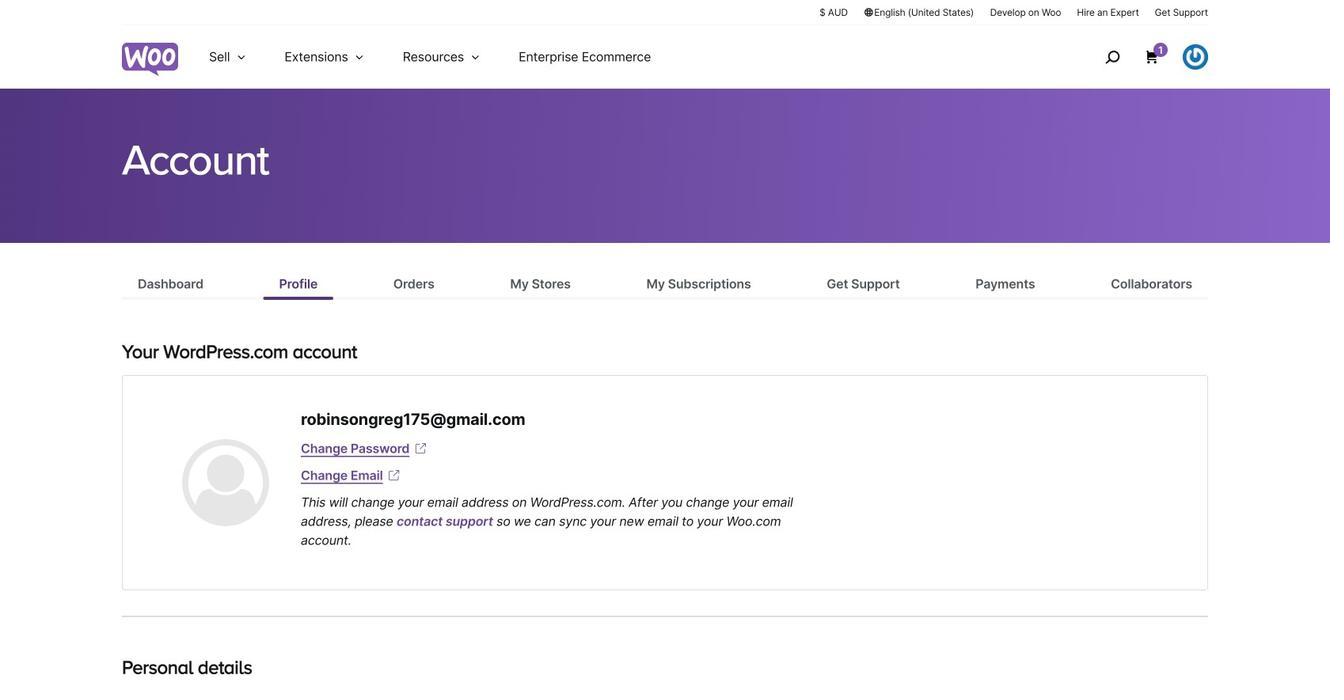 Task type: vqa. For each thing, say whether or not it's contained in the screenshot.
Open account menu image
yes



Task type: locate. For each thing, give the bounding box(es) containing it.
gravatar image image
[[182, 439, 269, 527]]

service navigation menu element
[[1071, 31, 1208, 83]]

external link image
[[413, 441, 429, 457], [386, 468, 402, 484]]

0 vertical spatial external link image
[[413, 441, 429, 457]]

0 horizontal spatial external link image
[[386, 468, 402, 484]]



Task type: describe. For each thing, give the bounding box(es) containing it.
1 horizontal spatial external link image
[[413, 441, 429, 457]]

search image
[[1100, 44, 1125, 70]]

1 vertical spatial external link image
[[386, 468, 402, 484]]

open account menu image
[[1183, 44, 1208, 70]]



